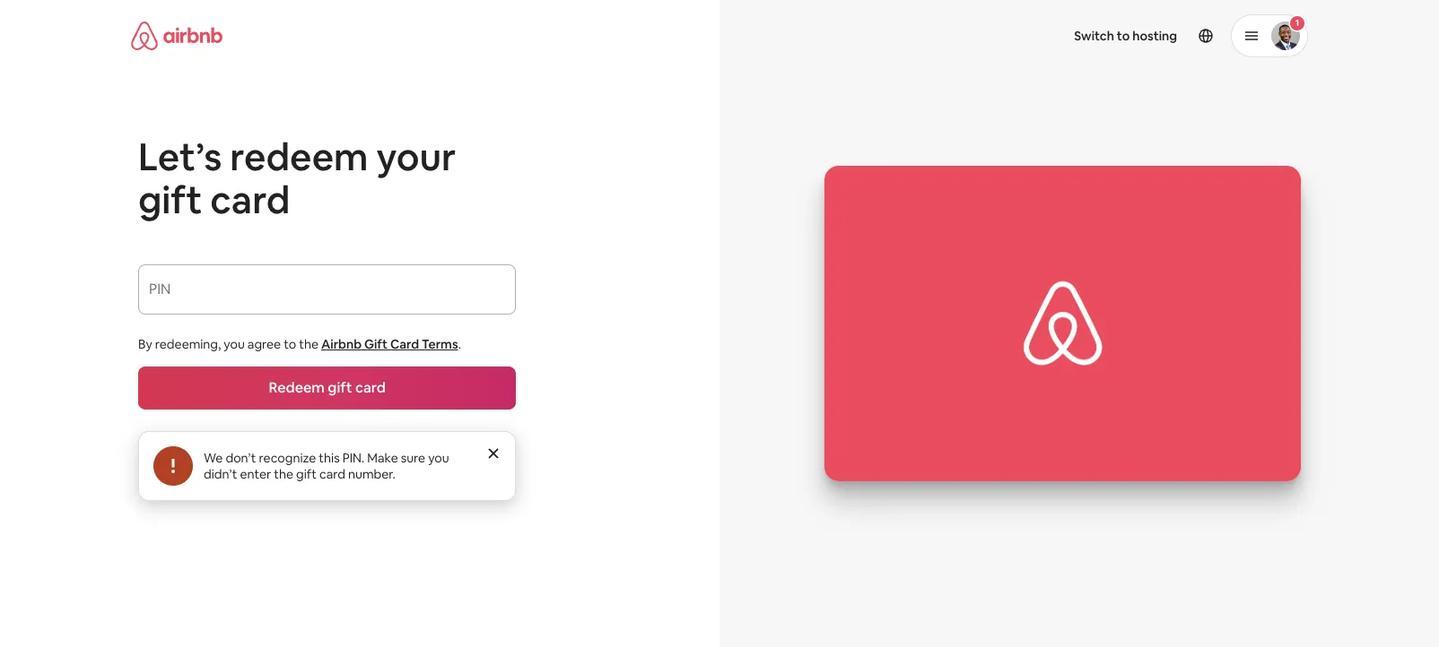 Task type: locate. For each thing, give the bounding box(es) containing it.
the left airbnb
[[299, 336, 318, 353]]

1 horizontal spatial you
[[428, 450, 449, 467]]

1 vertical spatial card
[[319, 467, 345, 483]]

number.
[[348, 467, 395, 483]]

redeem
[[230, 133, 368, 181]]

1 vertical spatial gift
[[296, 467, 317, 483]]

to
[[1117, 28, 1130, 44], [284, 336, 296, 353]]

example gift card image
[[825, 166, 1301, 482], [825, 166, 1301, 482]]

None text field
[[149, 288, 505, 306]]

pin.
[[342, 450, 364, 467]]

1 horizontal spatial to
[[1117, 28, 1130, 44]]

you left agree
[[224, 336, 245, 353]]

recognize
[[259, 450, 316, 467]]

your
[[376, 133, 456, 181]]

you right sure
[[428, 450, 449, 467]]

by
[[138, 336, 152, 353]]

1 vertical spatial you
[[428, 450, 449, 467]]

terms
[[422, 336, 458, 353]]

0 vertical spatial gift
[[138, 176, 202, 224]]

we don't recognize this pin. make sure you didn't enter the gift card number. group
[[138, 432, 516, 502]]

0 horizontal spatial gift
[[138, 176, 202, 224]]

card inside the we don't recognize this pin. make sure you didn't enter the gift card number.
[[319, 467, 345, 483]]

0 vertical spatial the
[[299, 336, 318, 353]]

1 vertical spatial to
[[284, 336, 296, 353]]

the right enter
[[274, 467, 293, 483]]

card
[[210, 176, 290, 224], [319, 467, 345, 483]]

let's
[[138, 133, 222, 181]]

switch to hosting link
[[1063, 17, 1188, 55]]

airbnb
[[321, 336, 362, 353]]

switch to hosting
[[1074, 28, 1177, 44]]

1 horizontal spatial gift
[[296, 467, 317, 483]]

1 horizontal spatial card
[[319, 467, 345, 483]]

0 vertical spatial you
[[224, 336, 245, 353]]

0 horizontal spatial card
[[210, 176, 290, 224]]

don't
[[226, 450, 256, 467]]

to right switch
[[1117, 28, 1130, 44]]

1 horizontal spatial the
[[299, 336, 318, 353]]

0 horizontal spatial the
[[274, 467, 293, 483]]

to right agree
[[284, 336, 296, 353]]

gift
[[138, 176, 202, 224], [296, 467, 317, 483]]

0 horizontal spatial you
[[224, 336, 245, 353]]

1
[[1295, 17, 1299, 29]]

by redeeming, you agree to the airbnb gift card terms .
[[138, 336, 461, 353]]

the
[[299, 336, 318, 353], [274, 467, 293, 483]]

1 button
[[1231, 14, 1308, 57]]

redeeming,
[[155, 336, 221, 353]]

1 vertical spatial the
[[274, 467, 293, 483]]

you
[[224, 336, 245, 353], [428, 450, 449, 467]]

card inside let's redeem your gift card
[[210, 176, 290, 224]]

to inside switch to hosting link
[[1117, 28, 1130, 44]]

0 vertical spatial to
[[1117, 28, 1130, 44]]

the inside the we don't recognize this pin. make sure you didn't enter the gift card number.
[[274, 467, 293, 483]]

0 vertical spatial card
[[210, 176, 290, 224]]

you inside the we don't recognize this pin. make sure you didn't enter the gift card number.
[[428, 450, 449, 467]]

profile element
[[741, 0, 1308, 72]]



Task type: describe. For each thing, give the bounding box(es) containing it.
didn't
[[204, 467, 237, 483]]

this
[[319, 450, 340, 467]]

gift inside let's redeem your gift card
[[138, 176, 202, 224]]

airbnb gift card terms link
[[321, 336, 458, 353]]

sure
[[401, 450, 425, 467]]

.
[[458, 336, 461, 353]]

hosting
[[1132, 28, 1177, 44]]

gift
[[364, 336, 388, 353]]

agree
[[247, 336, 281, 353]]

switch
[[1074, 28, 1114, 44]]

we don't recognize this pin. make sure you didn't enter the gift card number.
[[204, 450, 449, 483]]

card
[[390, 336, 419, 353]]

we
[[204, 450, 223, 467]]

enter
[[240, 467, 271, 483]]

gift inside the we don't recognize this pin. make sure you didn't enter the gift card number.
[[296, 467, 317, 483]]

make
[[367, 450, 398, 467]]

let's redeem your gift card
[[138, 133, 456, 224]]

0 horizontal spatial to
[[284, 336, 296, 353]]



Task type: vqa. For each thing, say whether or not it's contained in the screenshot.
redeem
yes



